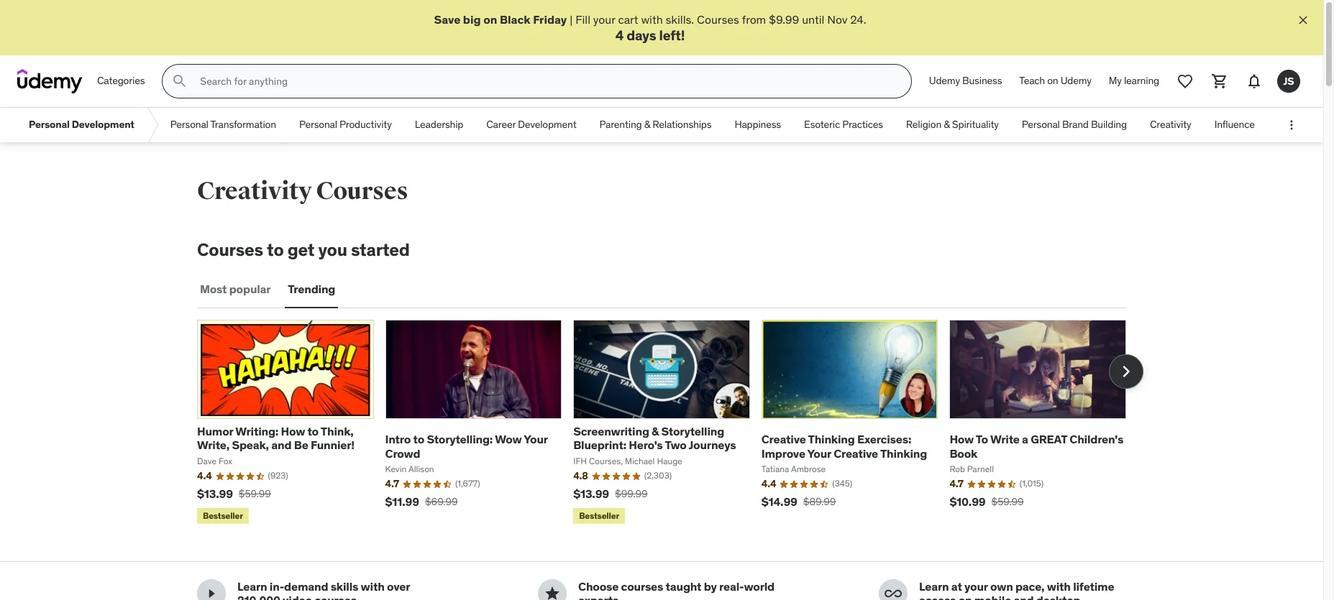 Task type: describe. For each thing, give the bounding box(es) containing it.
creativity for creativity
[[1151, 118, 1192, 131]]

my learning
[[1110, 74, 1160, 87]]

wishlist image
[[1177, 73, 1195, 90]]

humor
[[197, 425, 233, 439]]

a
[[1023, 433, 1029, 447]]

spirituality
[[953, 118, 999, 131]]

4
[[616, 27, 624, 44]]

|
[[570, 12, 573, 27]]

with inside learn in-demand skills with over 210,000 video courses
[[361, 580, 385, 595]]

friday
[[533, 12, 567, 27]]

think,
[[321, 425, 354, 439]]

categories
[[97, 74, 145, 87]]

journeys
[[689, 438, 736, 453]]

to for courses
[[267, 239, 284, 261]]

personal for personal productivity
[[299, 118, 337, 131]]

exercises:
[[858, 433, 912, 447]]

great
[[1031, 433, 1068, 447]]

creativity link
[[1139, 108, 1204, 143]]

over
[[387, 580, 410, 595]]

wow
[[495, 433, 522, 447]]

get
[[288, 239, 315, 261]]

write,
[[197, 438, 230, 453]]

influence link
[[1204, 108, 1267, 143]]

learn in-demand skills with over 210,000 video courses
[[237, 580, 410, 601]]

1 horizontal spatial creative
[[834, 447, 879, 461]]

personal brand building
[[1022, 118, 1128, 131]]

24.
[[851, 12, 867, 27]]

teach
[[1020, 74, 1046, 87]]

$9.99
[[769, 12, 800, 27]]

creative thinking exercises: improve your creative thinking
[[762, 433, 928, 461]]

submit search image
[[172, 73, 189, 90]]

& for screenwriting
[[652, 425, 659, 439]]

0 horizontal spatial courses
[[197, 239, 263, 261]]

Search for anything text field
[[197, 69, 894, 94]]

how inside how to write a great children's book
[[950, 433, 974, 447]]

big
[[463, 12, 481, 27]]

how to write a great children's book link
[[950, 433, 1124, 461]]

udemy inside teach on udemy 'link'
[[1061, 74, 1092, 87]]

with inside save big on black friday | fill your cart with skills. courses from $9.99 until nov 24. 4 days left!
[[641, 12, 663, 27]]

left!
[[660, 27, 685, 44]]

my
[[1110, 74, 1122, 87]]

to
[[976, 433, 989, 447]]

parenting & relationships link
[[588, 108, 724, 143]]

shopping cart with 0 items image
[[1212, 73, 1229, 90]]

carousel element
[[197, 320, 1144, 528]]

started
[[351, 239, 410, 261]]

video
[[283, 594, 312, 601]]

happiness
[[735, 118, 782, 131]]

building
[[1092, 118, 1128, 131]]

your for wow
[[524, 433, 548, 447]]

and inside learn at your own pace, with lifetime access on mobile and desktop
[[1014, 594, 1034, 601]]

personal for personal brand building
[[1022, 118, 1061, 131]]

to inside the 'humor writing: how to think, write, speak, and be funnier!'
[[308, 425, 319, 439]]

creativity for creativity courses
[[197, 176, 312, 207]]

js link
[[1272, 64, 1307, 99]]

210,000
[[237, 594, 280, 601]]

humor writing: how to think, write, speak, and be funnier! link
[[197, 425, 355, 453]]

on inside 'link'
[[1048, 74, 1059, 87]]

days
[[627, 27, 657, 44]]

religion
[[907, 118, 942, 131]]

black
[[500, 12, 531, 27]]

nov
[[828, 12, 848, 27]]

personal productivity link
[[288, 108, 404, 143]]

udemy business link
[[921, 64, 1011, 99]]

screenwriting
[[574, 425, 650, 439]]

teach on udemy
[[1020, 74, 1092, 87]]

choose
[[579, 580, 619, 595]]

career
[[487, 118, 516, 131]]

fill
[[576, 12, 591, 27]]

personal development
[[29, 118, 134, 131]]

to for intro
[[413, 433, 425, 447]]

close image
[[1297, 13, 1311, 27]]

intro
[[385, 433, 411, 447]]

improve
[[762, 447, 806, 461]]

0 horizontal spatial creative
[[762, 433, 806, 447]]

more subcategory menu links image
[[1285, 118, 1300, 133]]

personal brand building link
[[1011, 108, 1139, 143]]

experts
[[579, 594, 619, 601]]

world
[[744, 580, 775, 595]]

parenting
[[600, 118, 642, 131]]

own
[[991, 580, 1014, 595]]

storytelling
[[662, 425, 725, 439]]

from
[[742, 12, 767, 27]]

skills
[[331, 580, 359, 595]]

at
[[952, 580, 963, 595]]

practices
[[843, 118, 884, 131]]

write
[[991, 433, 1020, 447]]

medium image
[[885, 586, 902, 601]]

in-
[[270, 580, 284, 595]]

js
[[1284, 75, 1295, 88]]

udemy image
[[17, 69, 83, 94]]

writing:
[[236, 425, 279, 439]]



Task type: locate. For each thing, give the bounding box(es) containing it.
0 horizontal spatial courses
[[315, 594, 357, 601]]

with right pace,
[[1048, 580, 1071, 595]]

courses up "started"
[[316, 176, 408, 207]]

development down the categories dropdown button
[[72, 118, 134, 131]]

hero's
[[629, 438, 663, 453]]

0 horizontal spatial learn
[[237, 580, 267, 595]]

business
[[963, 74, 1003, 87]]

medium image left "experts"
[[544, 586, 561, 601]]

1 horizontal spatial creativity
[[1151, 118, 1192, 131]]

personal development link
[[17, 108, 146, 143]]

learn for learn at your own pace, with lifetime access on mobile and desktop
[[920, 580, 950, 595]]

children's
[[1070, 433, 1124, 447]]

udemy business
[[930, 74, 1003, 87]]

2 medium image from the left
[[544, 586, 561, 601]]

esoteric practices link
[[793, 108, 895, 143]]

creativity down the "transformation"
[[197, 176, 312, 207]]

speak,
[[232, 438, 269, 453]]

learn inside learn at your own pace, with lifetime access on mobile and desktop
[[920, 580, 950, 595]]

udemy left business
[[930, 74, 961, 87]]

2 horizontal spatial on
[[1048, 74, 1059, 87]]

and inside the 'humor writing: how to think, write, speak, and be funnier!'
[[272, 438, 292, 453]]

personal transformation
[[170, 118, 276, 131]]

1 vertical spatial creativity
[[197, 176, 312, 207]]

and left be
[[272, 438, 292, 453]]

0 horizontal spatial to
[[267, 239, 284, 261]]

storytelling:
[[427, 433, 493, 447]]

courses inside save big on black friday | fill your cart with skills. courses from $9.99 until nov 24. 4 days left!
[[697, 12, 740, 27]]

2 personal from the left
[[170, 118, 209, 131]]

1 horizontal spatial on
[[959, 594, 973, 601]]

courses left taught
[[621, 580, 664, 595]]

screenwriting & storytelling blueprint: hero's two journeys
[[574, 425, 736, 453]]

0 horizontal spatial &
[[645, 118, 651, 131]]

0 vertical spatial and
[[272, 438, 292, 453]]

0 horizontal spatial creativity
[[197, 176, 312, 207]]

teach on udemy link
[[1011, 64, 1101, 99]]

and
[[272, 438, 292, 453], [1014, 594, 1034, 601]]

your for improve
[[808, 447, 832, 461]]

2 horizontal spatial to
[[413, 433, 425, 447]]

learn for learn in-demand skills with over 210,000 video courses
[[237, 580, 267, 595]]

1 learn from the left
[[237, 580, 267, 595]]

humor writing: how to think, write, speak, and be funnier!
[[197, 425, 355, 453]]

4 personal from the left
[[1022, 118, 1061, 131]]

1 horizontal spatial your
[[808, 447, 832, 461]]

personal
[[29, 118, 70, 131], [170, 118, 209, 131], [299, 118, 337, 131], [1022, 118, 1061, 131]]

medium image for 210,000
[[203, 586, 220, 601]]

1 horizontal spatial courses
[[621, 580, 664, 595]]

0 horizontal spatial how
[[281, 425, 305, 439]]

personal left "brand"
[[1022, 118, 1061, 131]]

your inside learn at your own pace, with lifetime access on mobile and desktop
[[965, 580, 988, 595]]

funnier!
[[311, 438, 355, 453]]

personal left productivity at left
[[299, 118, 337, 131]]

with up days
[[641, 12, 663, 27]]

your
[[524, 433, 548, 447], [808, 447, 832, 461]]

creative thinking exercises: improve your creative thinking link
[[762, 433, 928, 461]]

learn inside learn in-demand skills with over 210,000 video courses
[[237, 580, 267, 595]]

your inside intro to storytelling: wow your crowd
[[524, 433, 548, 447]]

parenting & relationships
[[600, 118, 712, 131]]

thinking right improve at the bottom of the page
[[809, 433, 855, 447]]

intro to storytelling: wow your crowd
[[385, 433, 548, 461]]

1 udemy from the left
[[930, 74, 961, 87]]

leadership
[[415, 118, 464, 131]]

your right at
[[965, 580, 988, 595]]

2 horizontal spatial with
[[1048, 580, 1071, 595]]

development down search for anything "text field"
[[518, 118, 577, 131]]

notifications image
[[1246, 73, 1264, 90]]

how
[[281, 425, 305, 439], [950, 433, 974, 447]]

courses
[[621, 580, 664, 595], [315, 594, 357, 601]]

learn left in-
[[237, 580, 267, 595]]

1 horizontal spatial thinking
[[881, 447, 928, 461]]

1 horizontal spatial udemy
[[1061, 74, 1092, 87]]

&
[[645, 118, 651, 131], [944, 118, 950, 131], [652, 425, 659, 439]]

0 horizontal spatial medium image
[[203, 586, 220, 601]]

1 horizontal spatial courses
[[316, 176, 408, 207]]

to inside intro to storytelling: wow your crowd
[[413, 433, 425, 447]]

courses inside choose courses taught by real-world experts
[[621, 580, 664, 595]]

0 vertical spatial creativity
[[1151, 118, 1192, 131]]

your right fill
[[594, 12, 616, 27]]

most popular button
[[197, 273, 274, 307]]

2 learn from the left
[[920, 580, 950, 595]]

personal right arrow pointing to subcategory menu links image at the left
[[170, 118, 209, 131]]

1 vertical spatial and
[[1014, 594, 1034, 601]]

2 vertical spatial on
[[959, 594, 973, 601]]

career development
[[487, 118, 577, 131]]

2 horizontal spatial courses
[[697, 12, 740, 27]]

thinking left book
[[881, 447, 928, 461]]

arrow pointing to subcategory menu links image
[[146, 108, 159, 143]]

1 horizontal spatial to
[[308, 425, 319, 439]]

on right teach
[[1048, 74, 1059, 87]]

& right religion
[[944, 118, 950, 131]]

1 vertical spatial on
[[1048, 74, 1059, 87]]

1 horizontal spatial development
[[518, 118, 577, 131]]

courses to get you started
[[197, 239, 410, 261]]

save
[[434, 12, 461, 27]]

1 vertical spatial your
[[965, 580, 988, 595]]

how left the to
[[950, 433, 974, 447]]

brand
[[1063, 118, 1089, 131]]

& inside screenwriting & storytelling blueprint: hero's two journeys
[[652, 425, 659, 439]]

development for career development
[[518, 118, 577, 131]]

your right the wow
[[524, 433, 548, 447]]

to left get
[[267, 239, 284, 261]]

personal down udemy image
[[29, 118, 70, 131]]

medium image left 210,000
[[203, 586, 220, 601]]

1 horizontal spatial and
[[1014, 594, 1034, 601]]

& right parenting
[[645, 118, 651, 131]]

personal transformation link
[[159, 108, 288, 143]]

0 horizontal spatial and
[[272, 438, 292, 453]]

be
[[294, 438, 308, 453]]

blueprint:
[[574, 438, 627, 453]]

0 horizontal spatial development
[[72, 118, 134, 131]]

1 horizontal spatial your
[[965, 580, 988, 595]]

personal for personal development
[[29, 118, 70, 131]]

cart
[[618, 12, 639, 27]]

lifetime
[[1074, 580, 1115, 595]]

learn at your own pace, with lifetime access on mobile and desktop
[[920, 580, 1115, 601]]

udemy inside udemy business link
[[930, 74, 961, 87]]

1 horizontal spatial how
[[950, 433, 974, 447]]

choose courses taught by real-world experts
[[579, 580, 775, 601]]

esoteric
[[805, 118, 841, 131]]

2 vertical spatial courses
[[197, 239, 263, 261]]

0 vertical spatial on
[[484, 12, 498, 27]]

0 horizontal spatial on
[[484, 12, 498, 27]]

personal for personal transformation
[[170, 118, 209, 131]]

courses left from
[[697, 12, 740, 27]]

1 horizontal spatial learn
[[920, 580, 950, 595]]

medium image for experts
[[544, 586, 561, 601]]

2 horizontal spatial &
[[944, 118, 950, 131]]

creativity courses
[[197, 176, 408, 207]]

categories button
[[89, 64, 154, 99]]

leadership link
[[404, 108, 475, 143]]

your inside save big on black friday | fill your cart with skills. courses from $9.99 until nov 24. 4 days left!
[[594, 12, 616, 27]]

creativity down wishlist image
[[1151, 118, 1192, 131]]

trending
[[288, 282, 336, 297]]

1 horizontal spatial &
[[652, 425, 659, 439]]

2 development from the left
[[518, 118, 577, 131]]

popular
[[229, 282, 271, 297]]

1 horizontal spatial medium image
[[544, 586, 561, 601]]

intro to storytelling: wow your crowd link
[[385, 433, 548, 461]]

on inside save big on black friday | fill your cart with skills. courses from $9.99 until nov 24. 4 days left!
[[484, 12, 498, 27]]

3 personal from the left
[[299, 118, 337, 131]]

0 vertical spatial courses
[[697, 12, 740, 27]]

courses right video
[[315, 594, 357, 601]]

udemy
[[930, 74, 961, 87], [1061, 74, 1092, 87]]

0 horizontal spatial your
[[524, 433, 548, 447]]

access
[[920, 594, 957, 601]]

& for parenting
[[645, 118, 651, 131]]

screenwriting & storytelling blueprint: hero's two journeys link
[[574, 425, 736, 453]]

0 horizontal spatial thinking
[[809, 433, 855, 447]]

two
[[665, 438, 687, 453]]

1 medium image from the left
[[203, 586, 220, 601]]

to right intro
[[413, 433, 425, 447]]

relationships
[[653, 118, 712, 131]]

0 horizontal spatial with
[[361, 580, 385, 595]]

learning
[[1125, 74, 1160, 87]]

your inside creative thinking exercises: improve your creative thinking
[[808, 447, 832, 461]]

real-
[[720, 580, 744, 595]]

and right "own"
[[1014, 594, 1034, 601]]

with inside learn at your own pace, with lifetime access on mobile and desktop
[[1048, 580, 1071, 595]]

development for personal development
[[72, 118, 134, 131]]

most popular
[[200, 282, 271, 297]]

learn left at
[[920, 580, 950, 595]]

1 vertical spatial courses
[[316, 176, 408, 207]]

udemy left my
[[1061, 74, 1092, 87]]

development
[[72, 118, 134, 131], [518, 118, 577, 131]]

happiness link
[[724, 108, 793, 143]]

1 development from the left
[[72, 118, 134, 131]]

creative
[[762, 433, 806, 447], [834, 447, 879, 461]]

crowd
[[385, 447, 421, 461]]

0 horizontal spatial udemy
[[930, 74, 961, 87]]

transformation
[[211, 118, 276, 131]]

0 vertical spatial your
[[594, 12, 616, 27]]

most
[[200, 282, 227, 297]]

on right big
[[484, 12, 498, 27]]

personal productivity
[[299, 118, 392, 131]]

0 horizontal spatial your
[[594, 12, 616, 27]]

pace,
[[1016, 580, 1045, 595]]

trending button
[[285, 273, 338, 307]]

courses
[[697, 12, 740, 27], [316, 176, 408, 207], [197, 239, 263, 261]]

book
[[950, 447, 978, 461]]

1 personal from the left
[[29, 118, 70, 131]]

you
[[318, 239, 348, 261]]

2 udemy from the left
[[1061, 74, 1092, 87]]

on inside learn at your own pace, with lifetime access on mobile and desktop
[[959, 594, 973, 601]]

with left over
[[361, 580, 385, 595]]

desktop
[[1037, 594, 1081, 601]]

how right writing: at the bottom of page
[[281, 425, 305, 439]]

& left "two"
[[652, 425, 659, 439]]

medium image
[[203, 586, 220, 601], [544, 586, 561, 601]]

how inside the 'humor writing: how to think, write, speak, and be funnier!'
[[281, 425, 305, 439]]

your right improve at the bottom of the page
[[808, 447, 832, 461]]

courses inside learn in-demand skills with over 210,000 video courses
[[315, 594, 357, 601]]

to
[[267, 239, 284, 261], [308, 425, 319, 439], [413, 433, 425, 447]]

& for religion
[[944, 118, 950, 131]]

to left think,
[[308, 425, 319, 439]]

influence
[[1215, 118, 1256, 131]]

next image
[[1115, 361, 1138, 384]]

1 horizontal spatial with
[[641, 12, 663, 27]]

on left mobile
[[959, 594, 973, 601]]

how to write a great children's book
[[950, 433, 1124, 461]]

courses up the most popular at top left
[[197, 239, 263, 261]]



Task type: vqa. For each thing, say whether or not it's contained in the screenshot.
Development to the right
yes



